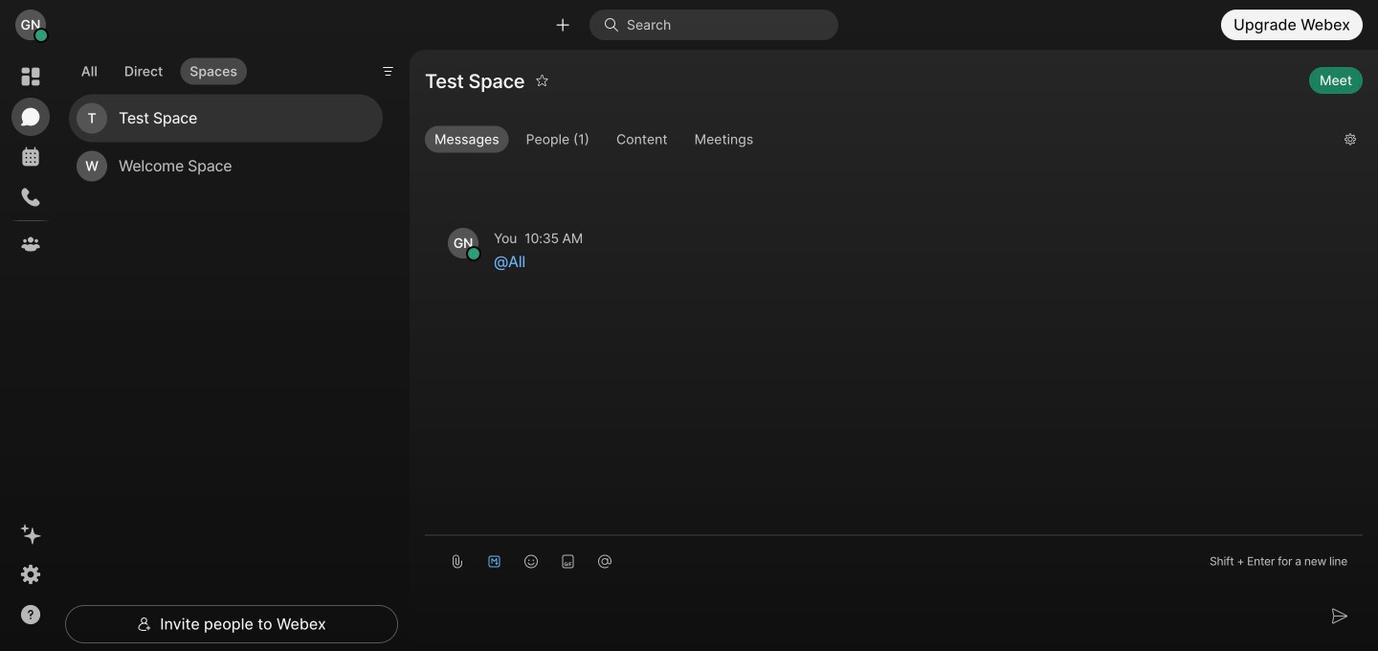 Task type: locate. For each thing, give the bounding box(es) containing it.
group
[[425, 126, 1330, 157]]

tab list
[[67, 46, 252, 90]]

navigation
[[0, 50, 61, 651]]



Task type: vqa. For each thing, say whether or not it's contained in the screenshot.
3rd list item from the top of the page
no



Task type: describe. For each thing, give the bounding box(es) containing it.
webex tab list
[[11, 57, 50, 263]]

welcome space list item
[[69, 142, 383, 190]]

message composer toolbar element
[[425, 536, 1363, 580]]

test space, you have a draft message list item
[[69, 94, 383, 142]]

send message image
[[1333, 609, 1348, 624]]



